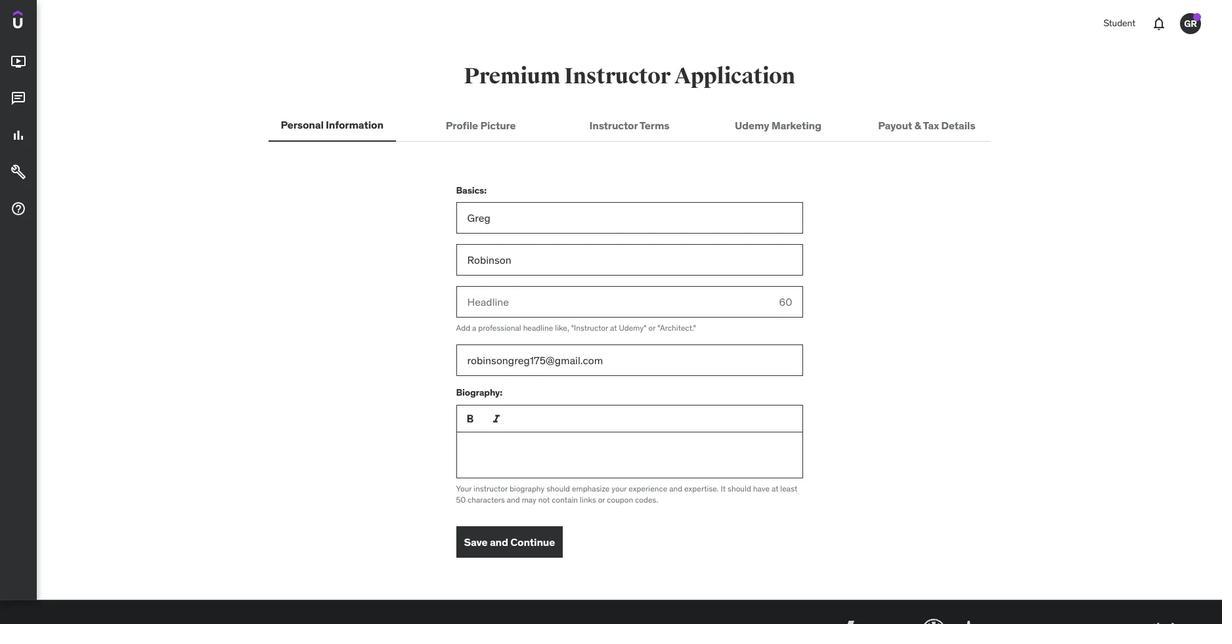 Task type: describe. For each thing, give the bounding box(es) containing it.
terms
[[640, 119, 670, 132]]

1 vertical spatial and
[[507, 495, 520, 505]]

biography
[[510, 484, 545, 494]]

tax
[[923, 119, 939, 132]]

a
[[472, 323, 477, 333]]

premium instructor application
[[464, 62, 795, 90]]

experience
[[629, 484, 668, 494]]

characters
[[468, 495, 505, 505]]

expertise.
[[685, 484, 719, 494]]

1 should from the left
[[547, 484, 570, 494]]

First Name text field
[[456, 202, 803, 234]]

headline
[[523, 323, 553, 333]]

udemy marketing
[[735, 119, 822, 132]]

3 medium image from the top
[[11, 128, 26, 143]]

save and continue button
[[456, 527, 563, 559]]

profile picture
[[446, 119, 516, 132]]

continue
[[511, 536, 555, 549]]

"architect."
[[658, 323, 696, 333]]

instructor terms
[[590, 119, 670, 132]]

least
[[781, 484, 798, 494]]

emphasize
[[572, 484, 610, 494]]

udemy image
[[13, 11, 73, 33]]

basics:
[[456, 184, 487, 196]]

2 medium image from the top
[[11, 91, 26, 107]]

italic image
[[490, 412, 503, 426]]

and inside 'button'
[[490, 536, 508, 549]]

biography:
[[456, 387, 503, 399]]

eventbrite image
[[1116, 617, 1191, 625]]

2 should from the left
[[728, 484, 751, 494]]

instructor
[[474, 484, 508, 494]]

0 vertical spatial and
[[670, 484, 683, 494]]

&
[[915, 119, 921, 132]]

at inside your instructor biography should emphasize your experience and expertise. it should have at least 50 characters and may not contain links or coupon codes.
[[772, 484, 779, 494]]

student
[[1104, 17, 1136, 29]]

contain
[[552, 495, 578, 505]]

personal
[[281, 119, 324, 132]]

0 vertical spatial or
[[649, 323, 656, 333]]

nasdaq image
[[828, 617, 904, 625]]

or inside your instructor biography should emphasize your experience and expertise. it should have at least 50 characters and may not contain links or coupon codes.
[[598, 495, 605, 505]]

notifications image
[[1152, 16, 1167, 32]]

add
[[456, 323, 470, 333]]

application
[[675, 62, 795, 90]]

may
[[522, 495, 537, 505]]

you have alerts image
[[1194, 13, 1202, 21]]

links
[[580, 495, 596, 505]]

gr link
[[1175, 8, 1207, 39]]



Task type: vqa. For each thing, say whether or not it's contained in the screenshot.
Gift this course on the right of page
no



Task type: locate. For each thing, give the bounding box(es) containing it.
1 vertical spatial medium image
[[11, 201, 26, 217]]

or
[[649, 323, 656, 333], [598, 495, 605, 505]]

1 horizontal spatial should
[[728, 484, 751, 494]]

save and continue
[[464, 536, 555, 549]]

50
[[456, 495, 466, 505]]

"instructor
[[571, 323, 608, 333]]

Email email field
[[456, 345, 803, 376]]

60
[[779, 295, 793, 309]]

at left udemy"
[[610, 323, 617, 333]]

your instructor biography should emphasize your experience and expertise. it should have at least 50 characters and may not contain links or coupon codes.
[[456, 484, 798, 505]]

2 medium image from the top
[[11, 201, 26, 217]]

at
[[610, 323, 617, 333], [772, 484, 779, 494]]

1 vertical spatial at
[[772, 484, 779, 494]]

0 horizontal spatial at
[[610, 323, 617, 333]]

1 vertical spatial medium image
[[11, 91, 26, 107]]

it
[[721, 484, 726, 494]]

0 vertical spatial at
[[610, 323, 617, 333]]

1 vertical spatial instructor
[[590, 119, 638, 132]]

not
[[539, 495, 550, 505]]

save
[[464, 536, 488, 549]]

gr
[[1185, 17, 1197, 29]]

your
[[612, 484, 627, 494]]

your
[[456, 484, 472, 494]]

1 horizontal spatial or
[[649, 323, 656, 333]]

picture
[[480, 119, 516, 132]]

2 vertical spatial medium image
[[11, 128, 26, 143]]

payout & tax details
[[879, 119, 976, 132]]

personal information
[[281, 119, 384, 132]]

instructor up "instructor terms"
[[564, 62, 671, 90]]

and right save at bottom
[[490, 536, 508, 549]]

student link
[[1096, 8, 1144, 39]]

volkswagen image
[[920, 617, 949, 625]]

instructor left terms
[[590, 119, 638, 132]]

0 vertical spatial instructor
[[564, 62, 671, 90]]

should right it
[[728, 484, 751, 494]]

box image
[[964, 617, 1008, 625]]

payout
[[879, 119, 913, 132]]

like,
[[555, 323, 569, 333]]

0 vertical spatial medium image
[[11, 164, 26, 180]]

1 horizontal spatial at
[[772, 484, 779, 494]]

None text field
[[456, 433, 803, 479]]

codes.
[[635, 495, 658, 505]]

add a professional headline like, "instructor at udemy" or "architect."
[[456, 323, 696, 333]]

medium image
[[11, 54, 26, 70], [11, 91, 26, 107], [11, 128, 26, 143]]

have
[[753, 484, 770, 494]]

Last Name text field
[[456, 244, 803, 276]]

or right udemy"
[[649, 323, 656, 333]]

medium image
[[11, 164, 26, 180], [11, 201, 26, 217]]

marketing
[[772, 119, 822, 132]]

1 medium image from the top
[[11, 164, 26, 180]]

1 medium image from the top
[[11, 54, 26, 70]]

should up contain
[[547, 484, 570, 494]]

0 horizontal spatial or
[[598, 495, 605, 505]]

or right links
[[598, 495, 605, 505]]

should
[[547, 484, 570, 494], [728, 484, 751, 494]]

details
[[942, 119, 976, 132]]

and left "expertise."
[[670, 484, 683, 494]]

Headline text field
[[456, 286, 769, 318]]

0 horizontal spatial should
[[547, 484, 570, 494]]

premium
[[464, 62, 560, 90]]

instructor
[[564, 62, 671, 90], [590, 119, 638, 132]]

bold image
[[463, 412, 477, 426]]

and left may
[[507, 495, 520, 505]]

coupon
[[607, 495, 633, 505]]

at right the have on the right
[[772, 484, 779, 494]]

1 vertical spatial or
[[598, 495, 605, 505]]

and
[[670, 484, 683, 494], [507, 495, 520, 505], [490, 536, 508, 549]]

udemy"
[[619, 323, 647, 333]]

udemy
[[735, 119, 770, 132]]

professional
[[478, 323, 521, 333]]

0 vertical spatial medium image
[[11, 54, 26, 70]]

2 vertical spatial and
[[490, 536, 508, 549]]

profile
[[446, 119, 478, 132]]

information
[[326, 119, 384, 132]]



